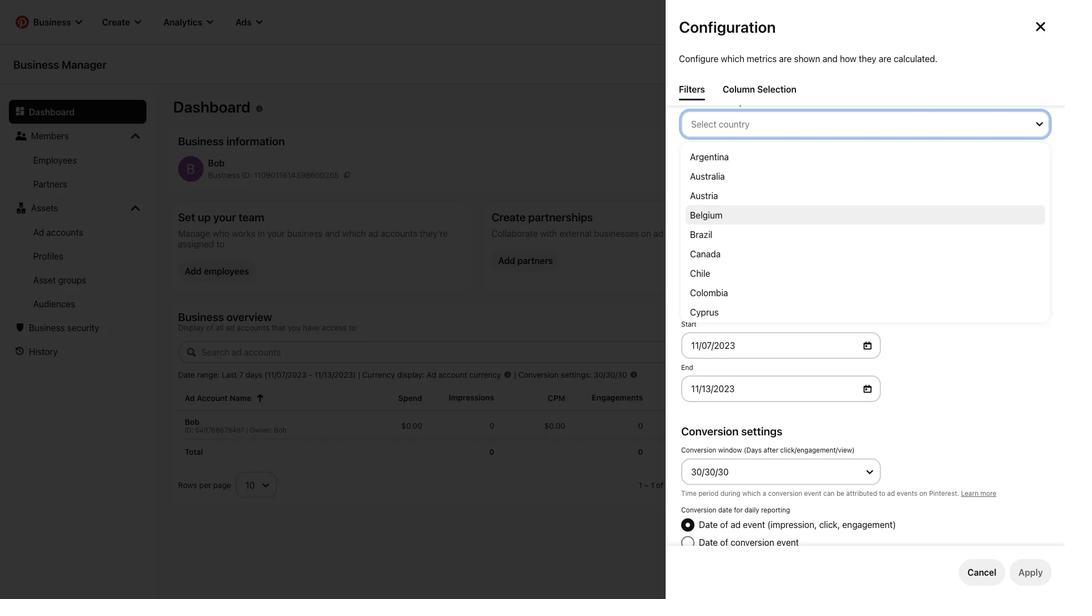 Task type: describe. For each thing, give the bounding box(es) containing it.
selected.
[[895, 217, 924, 225]]

and inside create partnerships collaborate with external businesses on ad accounts and tools
[[705, 228, 720, 239]]

ctr
[[766, 393, 782, 402]]

time period during which a conversion event can be attributed to ad events on pinterest. learn more
[[681, 490, 997, 497]]

1 horizontal spatial are
[[879, 53, 892, 64]]

2 horizontal spatial and
[[823, 53, 838, 64]]

1 date range from the top
[[681, 255, 737, 268]]

conversion for conversion settings
[[681, 424, 739, 438]]

0 vertical spatial event
[[804, 490, 822, 497]]

business manager
[[13, 58, 107, 71]]

last page image
[[762, 481, 771, 490]]

daily inside certain column totals will only calculate when "display usd only" is selected. local currencies are converted to usd with a fixed conversion rate based on the daily rates of the previous year.
[[812, 225, 827, 233]]

based
[[769, 225, 788, 233]]

history button
[[9, 340, 146, 363]]

ads
[[236, 17, 252, 27]]

profiles button
[[9, 244, 146, 268]]

1 horizontal spatial dashboard
[[173, 98, 251, 116]]

30/30/30
[[594, 370, 627, 379]]

Ad account country text field
[[691, 117, 1027, 132]]

manager
[[62, 58, 107, 71]]

page
[[213, 481, 231, 490]]

ad accounts
[[33, 227, 83, 237]]

display usd only
[[699, 183, 768, 193]]

accounts inside business overview display of all ad accounts that you have access to
[[237, 323, 269, 332]]

accounts inside create partnerships collaborate with external businesses on ad accounts and tools
[[666, 228, 703, 239]]

belgium
[[690, 210, 723, 220]]

certain
[[681, 217, 704, 225]]

asset
[[33, 275, 56, 285]]

partners
[[517, 256, 553, 266]]

1 – 1 of 1 row
[[639, 481, 684, 490]]

up
[[198, 211, 211, 224]]

argentina
[[690, 151, 729, 162]]

to right "attributed"
[[879, 490, 886, 497]]

country
[[719, 99, 743, 107]]

event for ad
[[743, 520, 765, 530]]

members button
[[9, 124, 146, 148]]

1 vertical spatial a
[[763, 490, 766, 497]]

configuration
[[679, 17, 776, 36]]

row
[[671, 481, 684, 490]]

2 vertical spatial conversion
[[731, 537, 775, 548]]

metrics
[[747, 53, 777, 64]]

2 the from the left
[[855, 225, 865, 233]]

business
[[287, 228, 323, 239]]

employees button
[[9, 148, 146, 172]]

ad for ad accounts
[[33, 227, 44, 237]]

calculate
[[777, 217, 806, 225]]

ad for ad account country
[[681, 99, 690, 107]]

information for my information
[[823, 134, 882, 147]]

0 horizontal spatial are
[[779, 53, 792, 64]]

to inside certain column totals will only calculate when "display usd only" is selected. local currencies are converted to usd with a fixed conversion rate based on the daily rates of the previous year.
[[1024, 217, 1030, 225]]

0 vertical spatial only
[[751, 183, 768, 193]]

2 horizontal spatial bob
[[274, 426, 287, 434]]

engagements element
[[592, 393, 643, 402]]

business for business security
[[29, 322, 65, 333]]

engagement)
[[843, 520, 896, 530]]

information for business information
[[226, 134, 285, 147]]

(impression,
[[768, 520, 817, 530]]

range:
[[197, 370, 220, 379]]

austria
[[690, 190, 718, 201]]

conversion inside certain column totals will only calculate when "display usd only" is selected. local currencies are converted to usd with a fixed conversion rate based on the daily rates of the previous year.
[[719, 225, 753, 233]]

7
[[239, 370, 244, 379]]

learn
[[961, 490, 979, 497]]

on inside create partnerships collaborate with external businesses on ad accounts and tools
[[641, 228, 651, 239]]

dashboard button
[[9, 100, 146, 124]]

for
[[734, 506, 743, 514]]

1109011614398600265
[[254, 170, 339, 179]]

on inside certain column totals will only calculate when "display usd only" is selected. local currencies are converted to usd with a fixed conversion rate based on the daily rates of the previous year.
[[790, 225, 798, 233]]

0 horizontal spatial currency
[[362, 370, 395, 379]]

0 horizontal spatial currency
[[469, 370, 501, 379]]

0 horizontal spatial your
[[213, 211, 236, 224]]

currencies
[[944, 217, 977, 225]]

| conversion settings: 30/30/30
[[514, 370, 627, 379]]

1 the from the left
[[800, 225, 810, 233]]

business for business information
[[178, 134, 224, 147]]

display for display usd only
[[699, 183, 728, 193]]

549766878497
[[195, 426, 244, 434]]

only"
[[870, 217, 886, 225]]

currency display
[[681, 160, 767, 173]]

cyprus
[[690, 307, 719, 317]]

members
[[31, 130, 69, 141]]

business for business
[[33, 17, 71, 27]]

pinterest.
[[929, 490, 959, 497]]

business information
[[178, 134, 285, 147]]

1 horizontal spatial currency
[[681, 160, 728, 173]]

assets button
[[9, 196, 146, 220]]

that
[[272, 323, 286, 332]]

business for business overview display of all ad accounts that you have access to
[[178, 310, 224, 323]]

canada
[[690, 249, 721, 259]]

which inside "set up your team manage who works in your business and which ad accounts they're assigned to"
[[342, 228, 366, 239]]

bob image inside "primary navigation header" navigation
[[1021, 16, 1034, 29]]

team
[[239, 211, 264, 224]]

filters
[[679, 84, 705, 94]]

id: for bob
[[185, 426, 193, 434]]

date of ad event (impression, click, engagement)
[[699, 520, 896, 530]]

with inside create partnerships collaborate with external businesses on ad accounts and tools
[[540, 228, 557, 239]]

2 $0.00 from the left
[[545, 421, 565, 430]]

accounts inside "set up your team manage who works in your business and which ad accounts they're assigned to"
[[381, 228, 418, 239]]

0 vertical spatial which
[[721, 53, 745, 64]]

analytics
[[163, 17, 202, 27]]

conversion for conversion window (days after click/engagement/view)
[[681, 446, 717, 454]]

filters link
[[675, 79, 710, 100]]

date for last
[[178, 370, 195, 379]]

business badge dropdown menu button image
[[75, 19, 82, 26]]

impressions element
[[449, 393, 494, 402]]

0 horizontal spatial bob image
[[178, 156, 204, 182]]

display:
[[397, 370, 425, 379]]

calculated.
[[894, 53, 938, 64]]

dashboard image
[[16, 107, 24, 116]]

partnerships
[[528, 211, 593, 224]]

days
[[246, 370, 262, 379]]

to inside business overview display of all ad accounts that you have access to
[[349, 323, 356, 332]]

shown
[[794, 53, 820, 64]]

per
[[199, 481, 211, 490]]

access
[[322, 323, 347, 332]]

belgium option
[[686, 205, 1045, 225]]

more sections image
[[131, 132, 140, 140]]

events
[[897, 490, 918, 497]]

last
[[222, 370, 237, 379]]

add employees button
[[178, 260, 256, 282]]

click/engagement/view)
[[780, 446, 855, 454]]

of inside certain column totals will only calculate when "display usd only" is selected. local currencies are converted to usd with a fixed conversion rate based on the daily rates of the previous year.
[[846, 225, 853, 233]]

display inside business overview display of all ad accounts that you have access to
[[178, 323, 204, 332]]

1 vertical spatial conversion
[[768, 490, 802, 497]]

local
[[925, 217, 942, 225]]

0 vertical spatial currency
[[778, 201, 813, 211]]

converted
[[991, 217, 1022, 225]]

a inside certain column totals will only calculate when "display usd only" is selected. local currencies are converted to usd with a fixed conversion rate based on the daily rates of the previous year.
[[696, 225, 700, 233]]

settings
[[741, 424, 783, 438]]

assigned
[[178, 239, 214, 249]]

date of conversion event
[[699, 537, 799, 548]]

business security
[[29, 322, 99, 333]]

(days
[[744, 446, 762, 454]]

analytics button
[[155, 9, 222, 36]]

ad account country
[[681, 99, 743, 107]]



Task type: locate. For each thing, give the bounding box(es) containing it.
with inside certain column totals will only calculate when "display usd only" is selected. local currencies are converted to usd with a fixed conversion rate based on the daily rates of the previous year.
[[681, 225, 695, 233]]

cpm
[[548, 393, 565, 402]]

1 horizontal spatial usd
[[854, 217, 868, 225]]

add for your
[[185, 266, 202, 277]]

usd left only"
[[854, 217, 868, 225]]

0 vertical spatial conversion
[[719, 225, 753, 233]]

rows per page
[[178, 481, 231, 490]]

list box containing argentina
[[681, 143, 1050, 322]]

add down assigned
[[185, 266, 202, 277]]

create right business badge dropdown menu button image
[[102, 17, 130, 27]]

2 horizontal spatial usd
[[1032, 217, 1046, 225]]

pinterest image
[[16, 16, 29, 29]]

pin clicks button
[[656, 391, 714, 403]]

my information
[[805, 134, 882, 147]]

conversion down period
[[681, 506, 717, 514]]

on right based
[[790, 225, 798, 233]]

date for ad
[[699, 520, 718, 530]]

chile
[[690, 268, 710, 279]]

people image
[[16, 130, 27, 141]]

with
[[681, 225, 695, 233], [540, 228, 557, 239]]

business button
[[9, 9, 89, 36]]

dashboard up business information at top left
[[173, 98, 251, 116]]

date range down brazil
[[681, 255, 737, 268]]

bob for bob id: 549766878497 | owner: bob
[[185, 417, 199, 426]]

profiles
[[33, 251, 63, 261]]

the right based
[[800, 225, 810, 233]]

previous
[[867, 225, 893, 233]]

1 horizontal spatial account
[[692, 99, 717, 107]]

learn more link
[[961, 490, 997, 497]]

1 vertical spatial display
[[699, 201, 728, 211]]

(11/07/2023
[[264, 370, 307, 379]]

conversion up cpm element
[[519, 370, 559, 379]]

bob for bob
[[208, 157, 225, 168]]

which left metrics
[[721, 53, 745, 64]]

ad
[[681, 99, 690, 107], [33, 227, 44, 237], [427, 370, 436, 379], [185, 393, 195, 402]]

usd right converted
[[1032, 217, 1046, 225]]

create inside create partnerships collaborate with external businesses on ad accounts and tools
[[492, 211, 526, 224]]

account up will
[[743, 201, 776, 211]]

0 horizontal spatial $0.00
[[401, 421, 422, 430]]

ad for ad account name
[[185, 393, 195, 402]]

accounts up profiles button at the top of the page
[[46, 227, 83, 237]]

create button
[[93, 9, 150, 36]]

bob link
[[185, 417, 351, 426]]

1 horizontal spatial |
[[358, 370, 360, 379]]

create partnerships collaborate with external businesses on ad accounts and tools
[[492, 211, 742, 239]]

more information about currency display image
[[504, 371, 511, 378]]

currency up austria
[[681, 160, 728, 173]]

conversion up 'window'
[[681, 424, 739, 438]]

business security button
[[9, 316, 146, 340]]

display up column
[[699, 201, 728, 211]]

date range: last 7 days (11/07/2023 - 11/13/2023) | currency display: ad account currency
[[178, 370, 501, 379]]

display ad account currency
[[699, 201, 813, 211]]

2 vertical spatial display
[[178, 323, 204, 332]]

they
[[859, 53, 877, 64]]

edit details
[[724, 164, 771, 175]]

accounts down certain
[[666, 228, 703, 239]]

1 vertical spatial account
[[743, 201, 776, 211]]

0 horizontal spatial 1
[[639, 481, 642, 490]]

daily left rates on the top right of the page
[[812, 225, 827, 233]]

1 vertical spatial currency
[[362, 370, 395, 379]]

account down filters on the top right of page
[[692, 99, 717, 107]]

ad inside 'button'
[[33, 227, 44, 237]]

to inside "set up your team manage who works in your business and which ad accounts they're assigned to"
[[216, 239, 225, 249]]

bob
[[208, 157, 225, 168], [185, 417, 199, 426], [274, 426, 287, 434]]

2 horizontal spatial account
[[743, 201, 776, 211]]

only
[[751, 183, 768, 193], [762, 217, 775, 225]]

a down last page icon
[[763, 490, 766, 497]]

date range up colombia
[[681, 277, 716, 285]]

business for business manager
[[13, 58, 59, 71]]

ad down assets
[[33, 227, 44, 237]]

history
[[29, 346, 58, 357]]

1
[[639, 481, 642, 490], [651, 481, 654, 490], [666, 481, 669, 490]]

have
[[303, 323, 320, 332]]

$0.00 down cpm
[[545, 421, 565, 430]]

0 vertical spatial a
[[696, 225, 700, 233]]

create up collaborate
[[492, 211, 526, 224]]

range down tools at the right top
[[708, 255, 737, 268]]

End text field
[[681, 376, 881, 402]]

1 right –
[[651, 481, 654, 490]]

column selection link
[[719, 79, 801, 99]]

ad inside business overview display of all ad accounts that you have access to
[[226, 323, 235, 332]]

more information about conversion settings image
[[631, 371, 637, 378]]

and down column
[[705, 228, 720, 239]]

cpm element
[[548, 393, 565, 402]]

1 horizontal spatial and
[[705, 228, 720, 239]]

2 horizontal spatial event
[[804, 490, 822, 497]]

0 vertical spatial account
[[692, 99, 717, 107]]

name
[[230, 393, 251, 402]]

1 1 from the left
[[639, 481, 642, 490]]

more sections image
[[131, 204, 140, 213]]

are left converted
[[979, 217, 989, 225]]

attributed
[[846, 490, 877, 497]]

primary navigation header navigation
[[7, 2, 1059, 42]]

0 horizontal spatial the
[[800, 225, 810, 233]]

1 horizontal spatial event
[[777, 537, 799, 548]]

0 horizontal spatial |
[[246, 426, 248, 434]]

information down ad account country 'text box'
[[823, 134, 882, 147]]

1 horizontal spatial bob image
[[1021, 16, 1034, 29]]

business overview display of all ad accounts that you have access to
[[178, 310, 356, 332]]

period
[[699, 490, 719, 497]]

0 horizontal spatial add
[[185, 266, 202, 277]]

your right in
[[267, 228, 285, 239]]

0 horizontal spatial id:
[[185, 426, 193, 434]]

conversion left 'window'
[[681, 446, 717, 454]]

edit details button
[[718, 158, 778, 181]]

0 vertical spatial date range
[[681, 255, 737, 268]]

1 vertical spatial bob image
[[178, 156, 204, 182]]

1 vertical spatial event
[[743, 520, 765, 530]]

1 horizontal spatial your
[[267, 228, 285, 239]]

ad right display:
[[427, 370, 436, 379]]

event left "can" at right bottom
[[804, 490, 822, 497]]

who
[[213, 228, 229, 239]]

0 horizontal spatial information
[[226, 134, 285, 147]]

which down next page "icon"
[[743, 490, 761, 497]]

list box
[[681, 143, 1050, 322]]

1 horizontal spatial on
[[790, 225, 798, 233]]

on right businesses
[[641, 228, 651, 239]]

Start text field
[[681, 332, 881, 359]]

accounts left that
[[237, 323, 269, 332]]

conversion up reporting in the right of the page
[[768, 490, 802, 497]]

2 date range from the top
[[681, 277, 716, 285]]

asset groups button
[[9, 268, 146, 292]]

1 horizontal spatial a
[[763, 490, 766, 497]]

2 1 from the left
[[651, 481, 654, 490]]

dashboard
[[173, 98, 251, 116], [29, 107, 75, 117]]

0 vertical spatial bob image
[[1021, 16, 1034, 29]]

accounts inside 'button'
[[46, 227, 83, 237]]

usd
[[731, 183, 749, 193], [854, 217, 868, 225], [1032, 217, 1046, 225]]

| left owner:
[[246, 426, 248, 434]]

1 horizontal spatial 1
[[651, 481, 654, 490]]

on right events
[[920, 490, 928, 497]]

ad inside field
[[681, 99, 690, 107]]

create for create partnerships collaborate with external businesses on ad accounts and tools
[[492, 211, 526, 224]]

ad left account on the left bottom of the page
[[185, 393, 195, 402]]

create for create
[[102, 17, 130, 27]]

conversion down for at the bottom right
[[731, 537, 775, 548]]

you
[[288, 323, 301, 332]]

0 vertical spatial create
[[102, 17, 130, 27]]

1 vertical spatial id:
[[185, 426, 193, 434]]

0 horizontal spatial dashboard
[[29, 107, 75, 117]]

your up who
[[213, 211, 236, 224]]

pin clicks element
[[677, 393, 713, 402]]

are right they
[[879, 53, 892, 64]]

create inside popup button
[[102, 17, 130, 27]]

3 1 from the left
[[666, 481, 669, 490]]

business inside 'business security' button
[[29, 322, 65, 333]]

1 $0.00 from the left
[[401, 421, 422, 430]]

first page image
[[695, 481, 704, 490]]

in
[[258, 228, 265, 239]]

the down belgium option
[[855, 225, 865, 233]]

add employees
[[185, 266, 249, 277]]

tools
[[722, 228, 742, 239]]

conversion date for daily reporting
[[681, 506, 790, 514]]

0 horizontal spatial event
[[743, 520, 765, 530]]

works
[[232, 228, 256, 239]]

start
[[681, 320, 697, 328]]

–
[[644, 481, 649, 490]]

brazil
[[690, 229, 713, 240]]

business inside business button
[[33, 17, 71, 27]]

1 vertical spatial daily
[[745, 506, 760, 514]]

id: up total
[[185, 426, 193, 434]]

1 vertical spatial range
[[698, 277, 716, 285]]

time
[[681, 490, 697, 497]]

add for collaborate
[[498, 256, 515, 266]]

0 vertical spatial display
[[699, 183, 728, 193]]

and left how
[[823, 53, 838, 64]]

ad down filters on the top right of page
[[681, 99, 690, 107]]

2 horizontal spatial 1
[[666, 481, 669, 490]]

| right '11/13/2023)'
[[358, 370, 360, 379]]

1 horizontal spatial bob
[[208, 157, 225, 168]]

0 horizontal spatial usd
[[731, 183, 749, 193]]

business for business id: 1109011614398600265
[[208, 170, 240, 179]]

id: inside bob id: 549766878497 | owner: bob
[[185, 426, 193, 434]]

event for conversion
[[777, 537, 799, 548]]

1 horizontal spatial with
[[681, 225, 695, 233]]

0 horizontal spatial account
[[438, 370, 467, 379]]

display for display ad account currency
[[699, 201, 728, 211]]

| right more information about currency display image
[[514, 370, 516, 379]]

conversion settings
[[681, 424, 783, 438]]

event up date of conversion event
[[743, 520, 765, 530]]

display down australia
[[699, 183, 728, 193]]

range
[[708, 255, 737, 268], [698, 277, 716, 285]]

owner:
[[250, 426, 272, 434]]

usd down edit
[[731, 183, 749, 193]]

column selection
[[723, 84, 797, 94]]

only up the display ad account currency
[[751, 183, 768, 193]]

2 information from the left
[[823, 134, 882, 147]]

daily right for at the bottom right
[[745, 506, 760, 514]]

impressions
[[449, 393, 494, 402]]

a
[[696, 225, 700, 233], [763, 490, 766, 497]]

0 horizontal spatial on
[[641, 228, 651, 239]]

to right assigned
[[216, 239, 225, 249]]

account down search ad accounts search box
[[438, 370, 467, 379]]

business
[[33, 17, 71, 27], [13, 58, 59, 71], [178, 134, 224, 147], [208, 170, 240, 179], [178, 310, 224, 323], [29, 322, 65, 333]]

1 horizontal spatial the
[[855, 225, 865, 233]]

conversion left rate
[[719, 225, 753, 233]]

currency
[[681, 160, 728, 173], [362, 370, 395, 379]]

to right converted
[[1024, 217, 1030, 225]]

dashboard inside 'button'
[[29, 107, 75, 117]]

edit
[[724, 164, 741, 175]]

add left partners
[[498, 256, 515, 266]]

fixed
[[702, 225, 717, 233]]

and right business
[[325, 228, 340, 239]]

date for conversion
[[699, 537, 718, 548]]

$0.00 down spend element
[[401, 421, 422, 430]]

1 left row
[[666, 481, 669, 490]]

2 vertical spatial event
[[777, 537, 799, 548]]

| inside bob id: 549766878497 | owner: bob
[[246, 426, 248, 434]]

with down partnerships
[[540, 228, 557, 239]]

dashboard up members
[[29, 107, 75, 117]]

1 horizontal spatial create
[[492, 211, 526, 224]]

2 vertical spatial account
[[438, 370, 467, 379]]

Search ad accounts search field
[[178, 341, 751, 363]]

0 vertical spatial daily
[[812, 225, 827, 233]]

bob image
[[1021, 16, 1034, 29], [178, 156, 204, 182]]

1 vertical spatial currency
[[469, 370, 501, 379]]

1 horizontal spatial information
[[823, 134, 882, 147]]

bob up total
[[185, 417, 199, 426]]

|
[[358, 370, 360, 379], [514, 370, 516, 379], [246, 426, 248, 434]]

be
[[837, 490, 845, 497]]

spend element
[[398, 393, 422, 402]]

with left fixed
[[681, 225, 695, 233]]

currency up calculate
[[778, 201, 813, 211]]

0 vertical spatial currency
[[681, 160, 728, 173]]

1 vertical spatial your
[[267, 228, 285, 239]]

are inside certain column totals will only calculate when "display usd only" is selected. local currencies are converted to usd with a fixed conversion rate based on the daily rates of the previous year.
[[979, 217, 989, 225]]

currency left display:
[[362, 370, 395, 379]]

cancel
[[968, 567, 997, 578]]

next page image
[[740, 481, 749, 490]]

0 horizontal spatial with
[[540, 228, 557, 239]]

audiences button
[[9, 292, 146, 316]]

2 vertical spatial which
[[743, 490, 761, 497]]

employees
[[33, 155, 77, 165]]

1 horizontal spatial currency
[[778, 201, 813, 211]]

account inside ad account country field
[[692, 99, 717, 107]]

previous page image
[[718, 481, 727, 490]]

click,
[[819, 520, 840, 530]]

column
[[723, 84, 755, 94]]

ctr element
[[766, 393, 782, 402]]

ctr button
[[726, 391, 783, 403]]

id: down business information at top left
[[242, 170, 252, 179]]

business inside business overview display of all ad accounts that you have access to
[[178, 310, 224, 323]]

currency left more information about currency display image
[[469, 370, 501, 379]]

security
[[67, 322, 99, 333]]

accounts left the they're
[[381, 228, 418, 239]]

ad inside "set up your team manage who works in your business and which ad accounts they're assigned to"
[[368, 228, 378, 239]]

add partners
[[498, 256, 553, 266]]

id: for business
[[242, 170, 252, 179]]

0 horizontal spatial bob
[[185, 417, 199, 426]]

1 vertical spatial which
[[342, 228, 366, 239]]

1 vertical spatial date range
[[681, 277, 716, 285]]

0 vertical spatial your
[[213, 211, 236, 224]]

0 vertical spatial range
[[708, 255, 737, 268]]

to right the access on the left of page
[[349, 323, 356, 332]]

1 horizontal spatial add
[[498, 256, 515, 266]]

2 horizontal spatial are
[[979, 217, 989, 225]]

account
[[197, 393, 228, 402]]

external
[[559, 228, 592, 239]]

on
[[790, 225, 798, 233], [641, 228, 651, 239], [920, 490, 928, 497]]

1 horizontal spatial daily
[[812, 225, 827, 233]]

more
[[981, 490, 997, 497]]

and inside "set up your team manage who works in your business and which ad accounts they're assigned to"
[[325, 228, 340, 239]]

1 horizontal spatial id:
[[242, 170, 252, 179]]

a left fixed
[[696, 225, 700, 233]]

display left all
[[178, 323, 204, 332]]

configure which metrics are shown and how they are calculated.
[[679, 53, 938, 64]]

bob down business information at top left
[[208, 157, 225, 168]]

ad inside create partnerships collaborate with external businesses on ad accounts and tools
[[654, 228, 664, 239]]

assets image
[[16, 203, 27, 214]]

1 information from the left
[[226, 134, 285, 147]]

0 horizontal spatial and
[[325, 228, 340, 239]]

1 horizontal spatial $0.00
[[545, 421, 565, 430]]

range up colombia
[[698, 277, 716, 285]]

ad
[[731, 201, 741, 211], [368, 228, 378, 239], [654, 228, 664, 239], [226, 323, 235, 332], [887, 490, 895, 497], [731, 520, 741, 530]]

engagements button
[[579, 391, 644, 403]]

2 horizontal spatial on
[[920, 490, 928, 497]]

history image
[[16, 347, 24, 356]]

ad account name button
[[185, 393, 351, 402]]

2 horizontal spatial |
[[514, 370, 516, 379]]

1 vertical spatial create
[[492, 211, 526, 224]]

1 vertical spatial only
[[762, 217, 775, 225]]

bob right owner:
[[274, 426, 287, 434]]

australia
[[690, 171, 725, 181]]

-
[[309, 370, 312, 379]]

of inside business overview display of all ad accounts that you have access to
[[206, 323, 214, 332]]

only inside certain column totals will only calculate when "display usd only" is selected. local currencies are converted to usd with a fixed conversion rate based on the daily rates of the previous year.
[[762, 217, 775, 225]]

my
[[805, 134, 821, 147]]

11/13/2023)
[[314, 370, 356, 379]]

0%
[[770, 421, 782, 430]]

conversion for conversion date for daily reporting
[[681, 506, 717, 514]]

information up business id: 1109011614398600265
[[226, 134, 285, 147]]

security image
[[16, 323, 24, 332]]

0 horizontal spatial daily
[[745, 506, 760, 514]]

are left shown
[[779, 53, 792, 64]]

event down (impression,
[[777, 537, 799, 548]]

Ad account country field
[[681, 99, 1050, 138]]

1 left –
[[639, 481, 642, 490]]

only right will
[[762, 217, 775, 225]]

total
[[185, 447, 203, 456]]

which right business
[[342, 228, 366, 239]]

"display
[[826, 217, 852, 225]]

0 vertical spatial id:
[[242, 170, 252, 179]]

0 horizontal spatial a
[[696, 225, 700, 233]]

0 horizontal spatial create
[[102, 17, 130, 27]]



Task type: vqa. For each thing, say whether or not it's contained in the screenshot.
This contains an image of: I (Basically) Stopped Weeding Thanks to This Game-Changing Gardening Method
no



